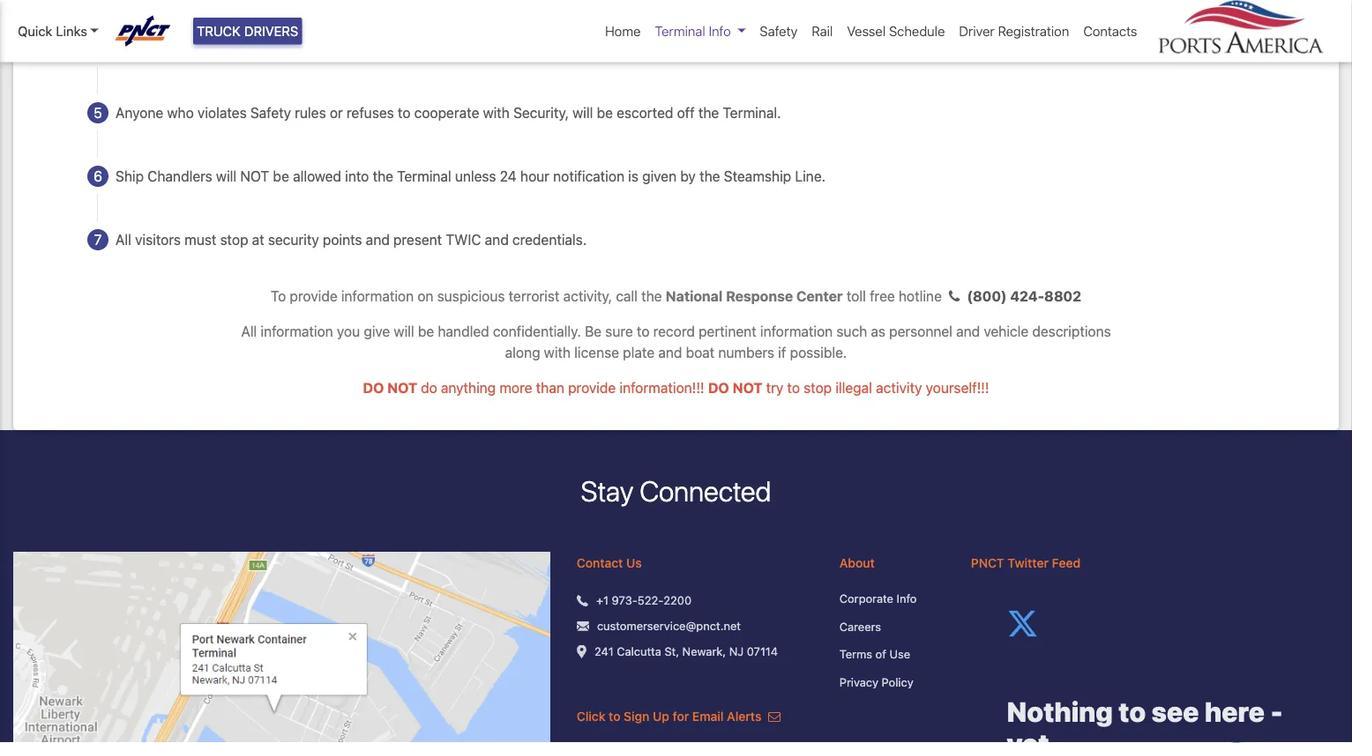 Task type: vqa. For each thing, say whether or not it's contained in the screenshot.
the bottom terminal.
yes



Task type: locate. For each thing, give the bounding box(es) containing it.
registration
[[998, 23, 1070, 39]]

1 horizontal spatial will
[[394, 323, 414, 340]]

click to sign up for email alerts
[[577, 709, 765, 724]]

rules
[[295, 104, 326, 121]]

2 vertical spatial will
[[394, 323, 414, 340]]

to up the plate
[[637, 323, 650, 340]]

07114
[[747, 645, 778, 658]]

0 vertical spatial twic
[[116, 41, 151, 58]]

privacy policy
[[840, 676, 914, 689]]

information down to
[[261, 323, 333, 340]]

information!!!
[[620, 380, 705, 396]]

1 vertical spatial terminal
[[397, 168, 451, 185]]

activity,
[[563, 288, 612, 305]]

1 horizontal spatial with
[[544, 344, 571, 361]]

rail link
[[805, 14, 840, 48]]

terms
[[840, 648, 873, 661]]

0 horizontal spatial twic
[[116, 41, 151, 58]]

be inside all information you give will be handled confidentially. be sure to record pertinent information such as personnel and vehicle descriptions along with license plate and boat numbers if possible.
[[418, 323, 434, 340]]

terminal. up 'anyone who violates safety rules or refuses to cooperate with security, will be escorted off the terminal.'
[[440, 41, 498, 58]]

home
[[605, 23, 641, 39]]

to
[[235, 41, 248, 58], [399, 41, 412, 58], [398, 104, 411, 121], [637, 323, 650, 340], [787, 380, 800, 396], [609, 709, 621, 724]]

stop
[[220, 231, 248, 248], [804, 380, 832, 396]]

1 vertical spatial info
[[897, 593, 917, 606]]

security
[[268, 231, 319, 248]]

1 vertical spatial stop
[[804, 380, 832, 396]]

contacts link
[[1077, 14, 1145, 48]]

terms of use
[[840, 648, 910, 661]]

for
[[317, 41, 335, 58], [673, 709, 689, 724]]

0 vertical spatial provide
[[290, 288, 338, 305]]

safety left rail
[[760, 23, 798, 39]]

terminal info
[[655, 23, 731, 39]]

0 horizontal spatial will
[[216, 168, 237, 185]]

will inside all information you give will be handled confidentially. be sure to record pertinent information such as personnel and vehicle descriptions along with license plate and boat numbers if possible.
[[394, 323, 414, 340]]

1 vertical spatial safety
[[250, 104, 291, 121]]

twic are required to be shown for entrance to the terminal.
[[116, 41, 498, 58]]

links
[[56, 23, 87, 39]]

not
[[240, 168, 269, 185], [387, 380, 418, 396], [733, 380, 763, 396]]

1 horizontal spatial for
[[673, 709, 689, 724]]

0 vertical spatial with
[[483, 104, 510, 121]]

on
[[418, 288, 434, 305]]

pertinent
[[699, 323, 757, 340]]

contact
[[577, 556, 623, 571]]

0 horizontal spatial do
[[363, 380, 384, 396]]

yourself!!!
[[926, 380, 989, 396]]

information up if
[[760, 323, 833, 340]]

information up give
[[341, 288, 414, 305]]

be
[[252, 41, 268, 58], [597, 104, 613, 121], [273, 168, 289, 185], [418, 323, 434, 340]]

contacts
[[1084, 23, 1138, 39]]

0 horizontal spatial all
[[116, 231, 131, 248]]

terminal right home link on the left top of the page
[[655, 23, 706, 39]]

ship chandlers will not be allowed into the terminal unless 24 hour notification is given by the steamship line.
[[116, 168, 826, 185]]

vehicle
[[984, 323, 1029, 340]]

the right into
[[373, 168, 393, 185]]

as
[[871, 323, 886, 340]]

not left allowed
[[240, 168, 269, 185]]

will right chandlers
[[216, 168, 237, 185]]

2 horizontal spatial will
[[573, 104, 593, 121]]

and down record
[[658, 344, 682, 361]]

not left do
[[387, 380, 418, 396]]

0 vertical spatial safety
[[760, 23, 798, 39]]

driver registration link
[[952, 14, 1077, 48]]

1 horizontal spatial information
[[341, 288, 414, 305]]

1 horizontal spatial twic
[[446, 231, 481, 248]]

with left the security,
[[483, 104, 510, 121]]

by
[[680, 168, 696, 185]]

do left do
[[363, 380, 384, 396]]

along
[[505, 344, 540, 361]]

1 horizontal spatial provide
[[568, 380, 616, 396]]

you
[[337, 323, 360, 340]]

with inside all information you give will be handled confidentially. be sure to record pertinent information such as personnel and vehicle descriptions along with license plate and boat numbers if possible.
[[544, 344, 571, 361]]

to inside all information you give will be handled confidentially. be sure to record pertinent information such as personnel and vehicle descriptions along with license plate and boat numbers if possible.
[[637, 323, 650, 340]]

0 horizontal spatial safety
[[250, 104, 291, 121]]

be down on
[[418, 323, 434, 340]]

and down phone image
[[956, 323, 980, 340]]

to right refuses
[[398, 104, 411, 121]]

stop down possible. at the top of page
[[804, 380, 832, 396]]

the right off
[[699, 104, 719, 121]]

0 horizontal spatial info
[[709, 23, 731, 39]]

unless
[[455, 168, 496, 185]]

stay
[[581, 474, 634, 508]]

newark,
[[683, 645, 726, 658]]

not left try
[[733, 380, 763, 396]]

twic left are
[[116, 41, 151, 58]]

suspicious
[[437, 288, 505, 305]]

0 horizontal spatial terminal.
[[440, 41, 498, 58]]

use
[[890, 648, 910, 661]]

stop left at
[[220, 231, 248, 248]]

twic right present
[[446, 231, 481, 248]]

violates
[[198, 104, 247, 121]]

national
[[666, 288, 723, 305]]

424-
[[1010, 288, 1045, 305]]

(800) 424-8802
[[967, 288, 1082, 305]]

for right the shown
[[317, 41, 335, 58]]

terminal info link
[[648, 14, 753, 48]]

terminal. up the steamship
[[723, 104, 781, 121]]

1 horizontal spatial terminal.
[[723, 104, 781, 121]]

give
[[364, 323, 390, 340]]

entrance
[[338, 41, 395, 58]]

all inside all information you give will be handled confidentially. be sure to record pertinent information such as personnel and vehicle descriptions along with license plate and boat numbers if possible.
[[241, 323, 257, 340]]

provide right to
[[290, 288, 338, 305]]

info for corporate info
[[897, 593, 917, 606]]

connected
[[640, 474, 771, 508]]

0 vertical spatial for
[[317, 41, 335, 58]]

info up the careers link
[[897, 593, 917, 606]]

safety left rules
[[250, 104, 291, 121]]

provide
[[290, 288, 338, 305], [568, 380, 616, 396]]

info left the 'safety' link
[[709, 23, 731, 39]]

will
[[573, 104, 593, 121], [216, 168, 237, 185], [394, 323, 414, 340]]

provide down license
[[568, 380, 616, 396]]

0 vertical spatial terminal.
[[440, 41, 498, 58]]

info inside 'link'
[[897, 593, 917, 606]]

241
[[595, 645, 614, 658]]

hotline
[[899, 288, 942, 305]]

anything
[[441, 380, 496, 396]]

try
[[766, 380, 784, 396]]

the
[[415, 41, 436, 58], [699, 104, 719, 121], [373, 168, 393, 185], [700, 168, 720, 185], [641, 288, 662, 305]]

1 vertical spatial for
[[673, 709, 689, 724]]

1 horizontal spatial do
[[708, 380, 729, 396]]

all information you give will be handled confidentially. be sure to record pertinent information such as personnel and vehicle descriptions along with license plate and boat numbers if possible.
[[241, 323, 1111, 361]]

chandlers
[[148, 168, 212, 185]]

cooperate
[[414, 104, 479, 121]]

2 do from the left
[[708, 380, 729, 396]]

given
[[642, 168, 677, 185]]

1 vertical spatial with
[[544, 344, 571, 361]]

info for terminal info
[[709, 23, 731, 39]]

0 horizontal spatial not
[[240, 168, 269, 185]]

vessel
[[847, 23, 886, 39]]

all
[[116, 231, 131, 248], [241, 323, 257, 340]]

0 horizontal spatial terminal
[[397, 168, 451, 185]]

possible.
[[790, 344, 847, 361]]

terminal left unless
[[397, 168, 451, 185]]

pnct
[[971, 556, 1005, 571]]

1 horizontal spatial safety
[[760, 23, 798, 39]]

record
[[653, 323, 695, 340]]

for right "up"
[[673, 709, 689, 724]]

envelope o image
[[768, 711, 781, 723]]

1 horizontal spatial terminal
[[655, 23, 706, 39]]

1 horizontal spatial info
[[897, 593, 917, 606]]

and right points
[[366, 231, 390, 248]]

do down boat
[[708, 380, 729, 396]]

will right the security,
[[573, 104, 593, 121]]

plate
[[623, 344, 655, 361]]

and
[[366, 231, 390, 248], [485, 231, 509, 248], [956, 323, 980, 340], [658, 344, 682, 361]]

(800) 424-8802 link
[[942, 288, 1082, 305]]

schedule
[[889, 23, 945, 39]]

1 vertical spatial will
[[216, 168, 237, 185]]

0 vertical spatial stop
[[220, 231, 248, 248]]

0 vertical spatial all
[[116, 231, 131, 248]]

with
[[483, 104, 510, 121], [544, 344, 571, 361]]

1 vertical spatial provide
[[568, 380, 616, 396]]

descriptions
[[1033, 323, 1111, 340]]

information
[[341, 288, 414, 305], [261, 323, 333, 340], [760, 323, 833, 340]]

1 horizontal spatial all
[[241, 323, 257, 340]]

0 vertical spatial info
[[709, 23, 731, 39]]

more
[[500, 380, 532, 396]]

terminal
[[655, 23, 706, 39], [397, 168, 451, 185]]

will right give
[[394, 323, 414, 340]]

info
[[709, 23, 731, 39], [897, 593, 917, 606]]

0 horizontal spatial for
[[317, 41, 335, 58]]

the right by
[[700, 168, 720, 185]]

1 vertical spatial all
[[241, 323, 257, 340]]

1 horizontal spatial stop
[[804, 380, 832, 396]]

2200
[[664, 594, 692, 607]]

with down confidentially.
[[544, 344, 571, 361]]



Task type: describe. For each thing, give the bounding box(es) containing it.
are
[[155, 41, 175, 58]]

license
[[575, 344, 619, 361]]

us
[[626, 556, 642, 571]]

corporate info link
[[840, 591, 945, 608]]

escorted
[[617, 104, 674, 121]]

twitter
[[1008, 556, 1049, 571]]

to provide information on suspicious terrorist activity, call the national response center toll free hotline
[[271, 288, 942, 305]]

up
[[653, 709, 670, 724]]

points
[[323, 231, 362, 248]]

anyone
[[116, 104, 163, 121]]

toll
[[847, 288, 866, 305]]

boat
[[686, 344, 715, 361]]

home link
[[598, 14, 648, 48]]

1 vertical spatial terminal.
[[723, 104, 781, 121]]

credentials.
[[513, 231, 587, 248]]

is
[[628, 168, 639, 185]]

522-
[[638, 594, 664, 607]]

driver
[[959, 23, 995, 39]]

hour
[[520, 168, 550, 185]]

pnct twitter feed
[[971, 556, 1081, 571]]

to right "entrance" in the top left of the page
[[399, 41, 412, 58]]

terrorist
[[509, 288, 560, 305]]

the right "entrance" in the top left of the page
[[415, 41, 436, 58]]

ship
[[116, 168, 144, 185]]

visitors
[[135, 231, 181, 248]]

about
[[840, 556, 875, 571]]

steamship
[[724, 168, 791, 185]]

of
[[876, 648, 886, 661]]

call
[[616, 288, 638, 305]]

off
[[677, 104, 695, 121]]

must
[[185, 231, 216, 248]]

1 vertical spatial twic
[[446, 231, 481, 248]]

present
[[393, 231, 442, 248]]

careers link
[[840, 619, 945, 636]]

nj
[[729, 645, 744, 658]]

st,
[[665, 645, 679, 658]]

center
[[797, 288, 843, 305]]

to down truck drivers
[[235, 41, 248, 58]]

truck drivers
[[197, 23, 298, 39]]

6
[[94, 168, 102, 185]]

corporate info
[[840, 593, 917, 606]]

such
[[837, 323, 867, 340]]

than
[[536, 380, 564, 396]]

confidentially.
[[493, 323, 581, 340]]

241 calcutta st, newark, nj 07114 link
[[595, 643, 778, 660]]

handled
[[438, 323, 489, 340]]

customerservice@pnct.net link
[[597, 618, 741, 635]]

0 horizontal spatial stop
[[220, 231, 248, 248]]

and left credentials.
[[485, 231, 509, 248]]

0 horizontal spatial with
[[483, 104, 510, 121]]

customerservice@pnct.net
[[597, 619, 741, 633]]

free
[[870, 288, 895, 305]]

calcutta
[[617, 645, 662, 658]]

refuses
[[347, 104, 394, 121]]

notification
[[553, 168, 625, 185]]

required
[[179, 41, 232, 58]]

policy
[[882, 676, 914, 689]]

be left escorted
[[597, 104, 613, 121]]

sign
[[624, 709, 650, 724]]

0 vertical spatial terminal
[[655, 23, 706, 39]]

privacy
[[840, 676, 879, 689]]

shown
[[272, 41, 313, 58]]

drivers
[[244, 23, 298, 39]]

click to sign up for email alerts link
[[577, 709, 781, 724]]

rail
[[812, 23, 833, 39]]

8802
[[1045, 288, 1082, 305]]

be
[[585, 323, 602, 340]]

0 horizontal spatial provide
[[290, 288, 338, 305]]

2 horizontal spatial information
[[760, 323, 833, 340]]

security,
[[513, 104, 569, 121]]

allowed
[[293, 168, 341, 185]]

illegal
[[836, 380, 872, 396]]

feed
[[1052, 556, 1081, 571]]

careers
[[840, 620, 881, 634]]

7
[[94, 231, 102, 248]]

all for all information you give will be handled confidentially. be sure to record pertinent information such as personnel and vehicle descriptions along with license plate and boat numbers if possible.
[[241, 323, 257, 340]]

to right try
[[787, 380, 800, 396]]

safety link
[[753, 14, 805, 48]]

2 horizontal spatial not
[[733, 380, 763, 396]]

email
[[692, 709, 724, 724]]

to left "sign"
[[609, 709, 621, 724]]

+1 973-522-2200
[[596, 594, 692, 607]]

be left allowed
[[273, 168, 289, 185]]

quick links link
[[18, 21, 99, 41]]

anyone who violates safety rules or refuses to cooperate with security, will be escorted off the terminal.
[[116, 104, 781, 121]]

1 do from the left
[[363, 380, 384, 396]]

personnel
[[889, 323, 953, 340]]

privacy policy link
[[840, 674, 945, 691]]

to
[[271, 288, 286, 305]]

corporate
[[840, 593, 894, 606]]

0 vertical spatial will
[[573, 104, 593, 121]]

alerts
[[727, 709, 762, 724]]

phone image
[[942, 290, 967, 304]]

the right call
[[641, 288, 662, 305]]

be down drivers
[[252, 41, 268, 58]]

driver registration
[[959, 23, 1070, 39]]

0 horizontal spatial information
[[261, 323, 333, 340]]

contact us
[[577, 556, 642, 571]]

all for all visitors must stop at security points and present twic and credentials.
[[116, 231, 131, 248]]

1 horizontal spatial not
[[387, 380, 418, 396]]



